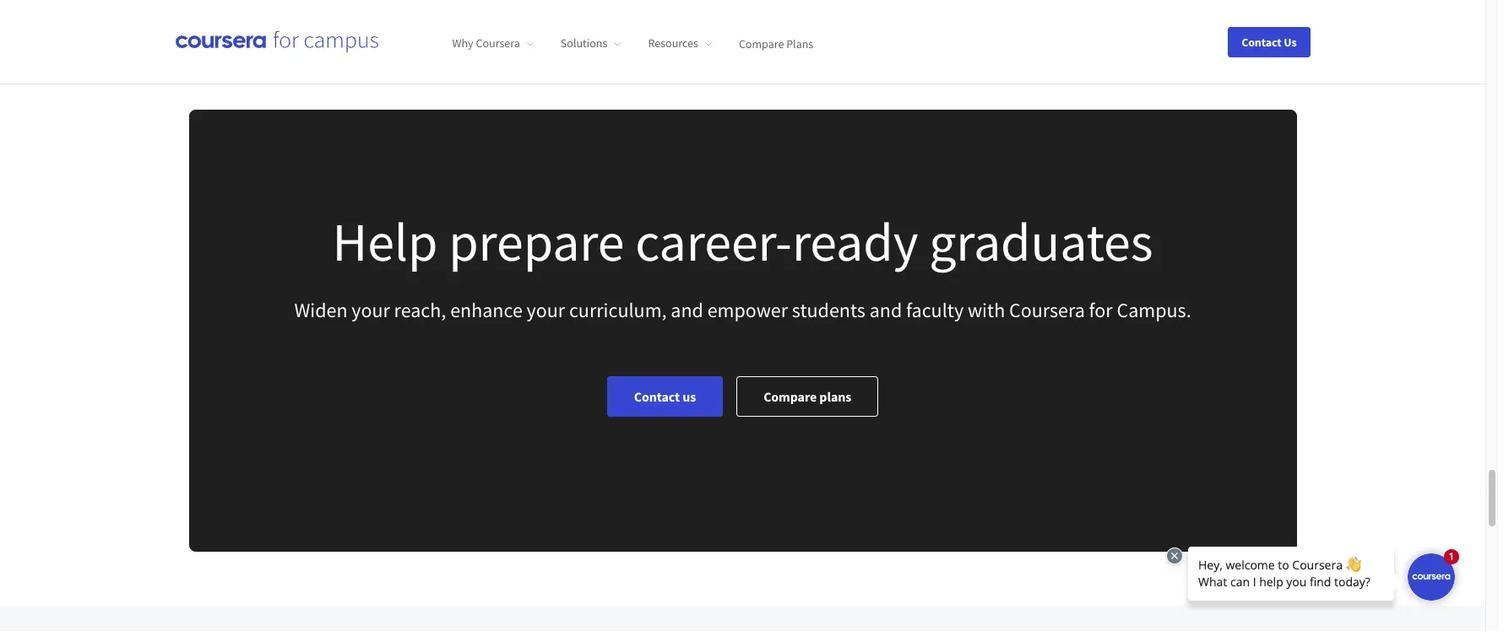Task type: describe. For each thing, give the bounding box(es) containing it.
contact us link
[[607, 376, 723, 417]]

contact us
[[1242, 34, 1297, 49]]

faculty
[[906, 297, 964, 323]]

curriculum,
[[569, 297, 667, 323]]

compare plans link
[[739, 36, 813, 51]]

compare plans
[[764, 388, 852, 405]]

contact for contact us
[[634, 388, 680, 405]]

us
[[1284, 34, 1297, 49]]

contact us
[[634, 388, 696, 405]]

empower
[[707, 297, 788, 323]]

for
[[1089, 297, 1113, 323]]

career-
[[635, 207, 792, 275]]

coursera for campus image
[[175, 30, 378, 53]]

0 vertical spatial coursera
[[476, 36, 520, 51]]

help
[[332, 207, 438, 275]]

prepare
[[449, 207, 625, 275]]

compare plans
[[739, 36, 813, 51]]

1 vertical spatial coursera
[[1009, 297, 1085, 323]]

help prepare career-ready graduates
[[332, 207, 1153, 275]]

resources link
[[648, 36, 712, 51]]

reach,
[[394, 297, 446, 323]]

solutions link
[[561, 36, 621, 51]]

us
[[683, 388, 696, 405]]



Task type: locate. For each thing, give the bounding box(es) containing it.
widen
[[294, 297, 348, 323]]

0 horizontal spatial contact
[[634, 388, 680, 405]]

your
[[352, 297, 390, 323], [527, 297, 565, 323]]

contact left us on the left bottom of the page
[[634, 388, 680, 405]]

and left empower
[[671, 297, 703, 323]]

enhance
[[450, 297, 523, 323]]

coursera right the why
[[476, 36, 520, 51]]

1 vertical spatial compare
[[764, 388, 817, 405]]

2 and from the left
[[870, 297, 902, 323]]

0 horizontal spatial and
[[671, 297, 703, 323]]

2 your from the left
[[527, 297, 565, 323]]

your left reach,
[[352, 297, 390, 323]]

0 horizontal spatial your
[[352, 297, 390, 323]]

plans
[[786, 36, 813, 51]]

contact us button
[[1228, 27, 1310, 57]]

contact for contact us
[[1242, 34, 1282, 49]]

contact inside button
[[1242, 34, 1282, 49]]

1 horizontal spatial your
[[527, 297, 565, 323]]

coursera left "for"
[[1009, 297, 1085, 323]]

1 horizontal spatial contact
[[1242, 34, 1282, 49]]

1 and from the left
[[671, 297, 703, 323]]

0 vertical spatial compare
[[739, 36, 784, 51]]

why coursera link
[[452, 36, 534, 51]]

1 horizontal spatial coursera
[[1009, 297, 1085, 323]]

1 horizontal spatial and
[[870, 297, 902, 323]]

why
[[452, 36, 474, 51]]

why coursera
[[452, 36, 520, 51]]

contact
[[1242, 34, 1282, 49], [634, 388, 680, 405]]

1 your from the left
[[352, 297, 390, 323]]

resources
[[648, 36, 698, 51]]

compare
[[739, 36, 784, 51], [764, 388, 817, 405]]

coursera
[[476, 36, 520, 51], [1009, 297, 1085, 323]]

widen your reach, enhance your curriculum, and empower students and faculty with coursera for campus.
[[294, 297, 1191, 323]]

your right the enhance
[[527, 297, 565, 323]]

with
[[968, 297, 1005, 323]]

contact left us
[[1242, 34, 1282, 49]]

ready
[[792, 207, 918, 275]]

solutions
[[561, 36, 608, 51]]

0 vertical spatial contact
[[1242, 34, 1282, 49]]

campus.
[[1117, 297, 1191, 323]]

compare for compare plans
[[764, 388, 817, 405]]

0 horizontal spatial coursera
[[476, 36, 520, 51]]

compare for compare plans
[[739, 36, 784, 51]]

and left "faculty"
[[870, 297, 902, 323]]

compare plans link
[[737, 376, 879, 417]]

plans
[[819, 388, 852, 405]]

students
[[792, 297, 866, 323]]

1 vertical spatial contact
[[634, 388, 680, 405]]

graduates
[[929, 207, 1153, 275]]

and
[[671, 297, 703, 323], [870, 297, 902, 323]]



Task type: vqa. For each thing, say whether or not it's contained in the screenshot.
first and from right
yes



